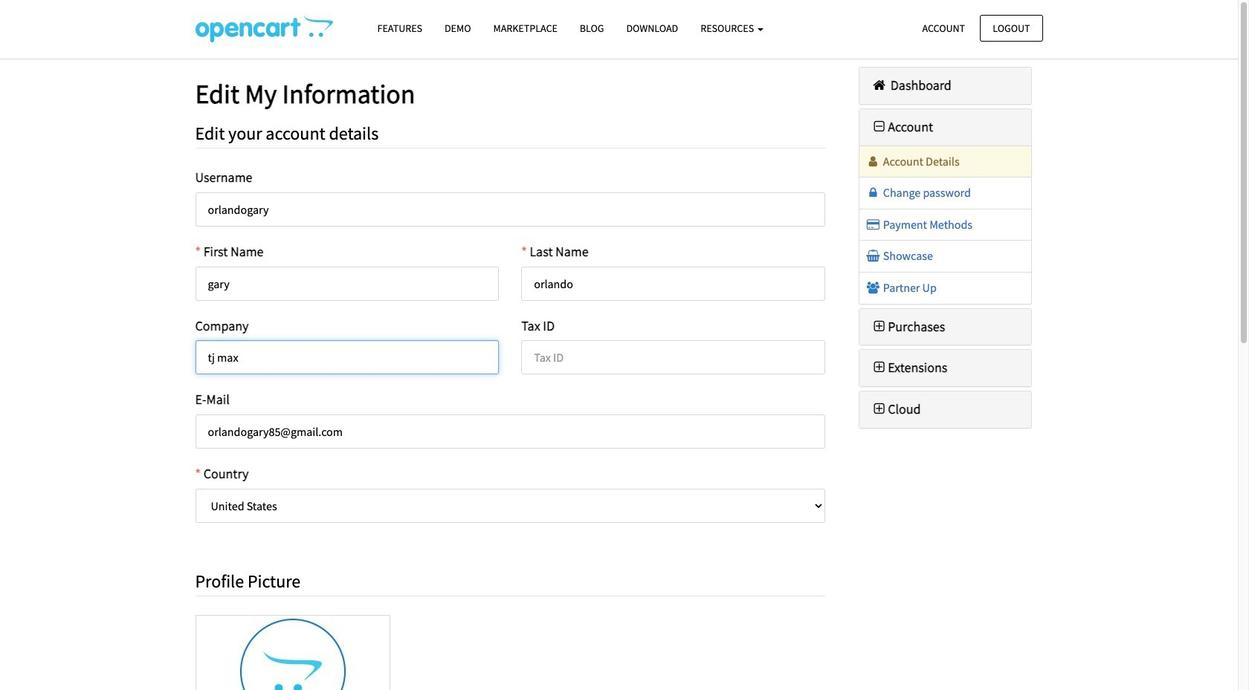 Task type: vqa. For each thing, say whether or not it's contained in the screenshot.
TAX ID text field
yes



Task type: locate. For each thing, give the bounding box(es) containing it.
users image
[[865, 282, 881, 294]]

plus square o image
[[871, 320, 888, 334], [871, 362, 888, 375]]

lock image
[[865, 187, 881, 199]]

Username text field
[[195, 192, 825, 227]]

plus square o image down the users image
[[871, 320, 888, 334]]

shopping basket image
[[865, 250, 881, 262]]

E-Mail text field
[[195, 415, 825, 449]]

plus square o image up plus square o icon
[[871, 362, 888, 375]]

0 vertical spatial plus square o image
[[871, 320, 888, 334]]

1 vertical spatial plus square o image
[[871, 362, 888, 375]]

plus square o image
[[871, 403, 888, 416]]

1 plus square o image from the top
[[871, 320, 888, 334]]



Task type: describe. For each thing, give the bounding box(es) containing it.
Company Name text field
[[195, 341, 499, 375]]

First Name text field
[[195, 267, 499, 301]]

account edit image
[[195, 16, 333, 42]]

credit card image
[[865, 218, 881, 230]]

Last Name text field
[[521, 267, 825, 301]]

Tax ID text field
[[521, 341, 825, 375]]

home image
[[871, 79, 888, 92]]

2 plus square o image from the top
[[871, 362, 888, 375]]

user image
[[865, 155, 881, 167]]

minus square o image
[[871, 120, 888, 134]]



